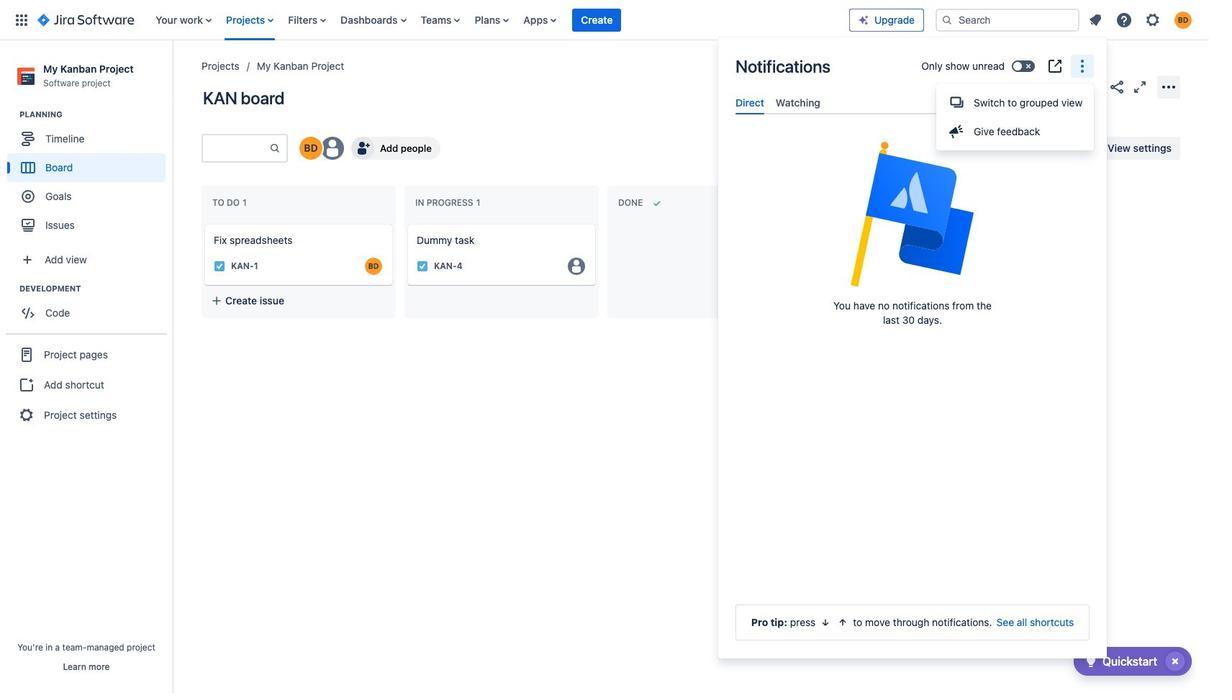Task type: describe. For each thing, give the bounding box(es) containing it.
sidebar element
[[0, 40, 173, 693]]

add people image
[[354, 140, 371, 157]]

0 horizontal spatial list
[[148, 0, 850, 40]]

Search this board text field
[[203, 135, 269, 161]]

1 horizontal spatial list
[[1083, 7, 1201, 33]]

primary element
[[9, 0, 850, 40]]

sidebar navigation image
[[157, 58, 189, 86]]

create issue image
[[398, 215, 415, 232]]

Search field
[[936, 8, 1080, 31]]

create issue image
[[195, 215, 212, 232]]

check image
[[1083, 653, 1100, 670]]

heading for the development icon
[[19, 283, 172, 295]]

appswitcher icon image
[[13, 11, 30, 28]]

help image
[[1116, 11, 1133, 28]]

arrow down image
[[820, 617, 832, 629]]

star kan board image
[[1086, 78, 1103, 95]]

settings image
[[1145, 11, 1162, 28]]



Task type: locate. For each thing, give the bounding box(es) containing it.
task image
[[214, 261, 225, 272]]

open notifications in a new tab image
[[1047, 58, 1064, 75]]

import image
[[914, 140, 932, 157]]

planning image
[[2, 106, 19, 123]]

more actions image
[[1161, 78, 1178, 95]]

goal image
[[22, 190, 35, 203]]

enter full screen image
[[1132, 78, 1149, 95]]

0 vertical spatial heading
[[19, 109, 172, 120]]

group
[[937, 84, 1094, 150], [7, 109, 172, 244], [7, 283, 172, 332], [6, 333, 167, 436]]

in progress element
[[415, 197, 483, 208]]

more image
[[1074, 58, 1091, 75]]

task image
[[417, 261, 428, 272]]

list item
[[573, 0, 622, 40]]

jira software image
[[37, 11, 134, 28], [37, 11, 134, 28]]

dialog
[[719, 37, 1107, 659]]

dismiss quickstart image
[[1164, 650, 1187, 673]]

notifications image
[[1087, 11, 1104, 28]]

development image
[[2, 280, 19, 297]]

your profile and settings image
[[1175, 11, 1192, 28]]

tab list
[[730, 91, 1096, 115]]

list
[[148, 0, 850, 40], [1083, 7, 1201, 33]]

tab panel
[[730, 115, 1096, 128]]

search image
[[942, 14, 953, 26]]

None search field
[[936, 8, 1080, 31]]

1 vertical spatial heading
[[19, 283, 172, 295]]

2 heading from the top
[[19, 283, 172, 295]]

arrow up image
[[838, 617, 849, 629]]

heading
[[19, 109, 172, 120], [19, 283, 172, 295]]

to do element
[[212, 197, 250, 208]]

heading for planning image
[[19, 109, 172, 120]]

1 heading from the top
[[19, 109, 172, 120]]

banner
[[0, 0, 1210, 40]]



Task type: vqa. For each thing, say whether or not it's contained in the screenshot.
PROJECT OVERVIEW "element"
no



